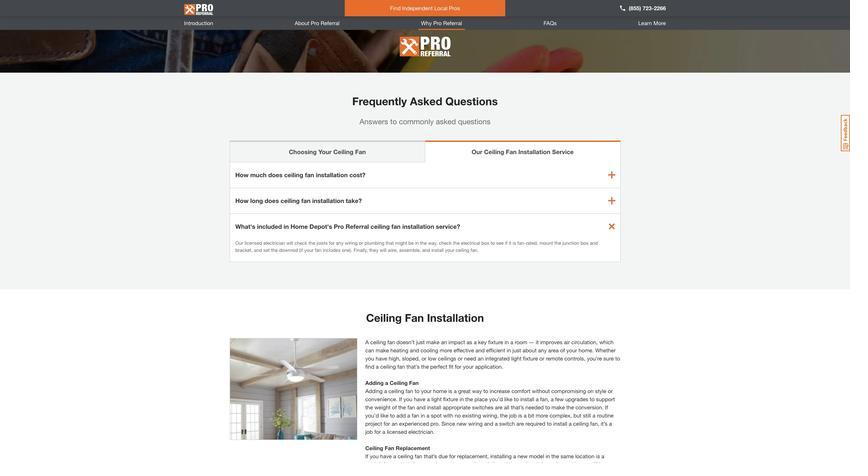 Task type: locate. For each thing, give the bounding box(es) containing it.
how
[[235, 171, 249, 178], [235, 197, 249, 204]]

0 vertical spatial you
[[365, 355, 374, 361]]

light down home
[[432, 396, 442, 402]]

about
[[295, 20, 309, 26]]

be right you'll
[[599, 461, 606, 463]]

switch down 'model' at the right of page
[[529, 461, 545, 463]]

1 vertical spatial switch
[[529, 461, 545, 463]]

the left the weight
[[365, 404, 373, 410]]

you'd up project
[[365, 412, 379, 418]]

long
[[250, 197, 263, 204]]

fan,
[[540, 396, 550, 402], [591, 420, 600, 427]]

have inside ceiling fan replacement if you have a ceiling fan that's due for replacement, installing a new model in the same location is a straightforward job for a pro. in most cases, the existing wiring and switch can be used so you'll be u
[[380, 453, 392, 459]]

area
[[549, 347, 559, 353]]

the left way,
[[420, 240, 427, 246]]

1 vertical spatial pro.
[[425, 461, 435, 463]]

1 vertical spatial that's
[[511, 404, 524, 410]]

our inside our licensed electrician will check the joists for any wiring or plumbing that might be in the way, check the electrical box to see if it is fan-rated, mount the junction box and bracket, and set the downrod (if your fan includes one). finally, they will wire, assemble, and install your ceiling fan.
[[235, 240, 243, 246]]

pro. down spot
[[431, 420, 440, 427]]

just up cooling
[[416, 339, 425, 345]]

that's
[[407, 363, 420, 370], [511, 404, 524, 410], [424, 453, 437, 459]]

1 horizontal spatial licensed
[[387, 428, 407, 435]]

ceilings
[[438, 355, 456, 361]]

you'd down increase
[[489, 396, 503, 402]]

can down a
[[365, 347, 374, 353]]

the inside a ceiling fan doesn't just make an impact as a key fixture in a room — it improves air circulation, which can make heating and cooling more effective and efficient in just about any area of your home. whether you have high, sloped, or low ceilings or need an integrated light fixture or remote controls, you're sure to find a ceiling fan that's the perfect fit for your application.
[[421, 363, 429, 370]]

it's
[[601, 420, 608, 427]]

install down way,
[[432, 247, 444, 253]]

adding down find
[[365, 379, 384, 386]]

2 horizontal spatial if
[[605, 404, 608, 410]]

for right project
[[384, 420, 390, 427]]

0 horizontal spatial be
[[409, 240, 414, 246]]

does right much
[[268, 171, 283, 178]]

insurance.
[[429, 5, 454, 11]]

0 horizontal spatial any
[[336, 240, 344, 246]]

2 how from the top
[[235, 197, 249, 204]]

0 vertical spatial switch
[[499, 420, 515, 427]]

1 vertical spatial have
[[414, 396, 426, 402]]

electrician.
[[409, 428, 435, 435]]

1 horizontal spatial existing
[[482, 461, 501, 463]]

make up high, on the bottom left
[[376, 347, 389, 353]]

1 vertical spatial more
[[536, 412, 548, 418]]

2 check from the left
[[439, 240, 452, 246]]

any
[[336, 240, 344, 246], [538, 347, 547, 353]]

ceiling
[[333, 148, 354, 155], [484, 148, 504, 155], [366, 311, 402, 324], [390, 379, 408, 386], [365, 445, 383, 451]]

does right long
[[265, 197, 279, 204]]

1 horizontal spatial our
[[472, 148, 483, 155]]

an down add
[[392, 420, 398, 427]]

0 vertical spatial existing
[[463, 412, 481, 418]]

job down project
[[365, 428, 373, 435]]

0 vertical spatial that's
[[407, 363, 420, 370]]

make down few
[[552, 404, 565, 410]]

1 vertical spatial wiring
[[468, 420, 483, 427]]

existing inside ceiling fan replacement if you have a ceiling fan that's due for replacement, installing a new model in the same location is a straightforward job for a pro. in most cases, the existing wiring and switch can be used so you'll be u
[[482, 461, 501, 463]]

1 vertical spatial an
[[478, 355, 484, 361]]

you're
[[587, 355, 602, 361]]

box
[[482, 240, 490, 246], [581, 240, 589, 246]]

high,
[[389, 355, 401, 361]]

1 horizontal spatial fixture
[[488, 339, 503, 345]]

0 vertical spatial adding
[[365, 379, 384, 386]]

wiring down wiring,
[[468, 420, 483, 427]]

1 vertical spatial light
[[432, 396, 442, 402]]

home.
[[579, 347, 594, 353]]

can inside a ceiling fan doesn't just make an impact as a key fixture in a room — it improves air circulation, which can make heating and cooling more effective and efficient in just about any area of your home. whether you have high, sloped, or low ceilings or need an integrated light fixture or remote controls, you're sure to find a ceiling fan that's the perfect fit for your application.
[[365, 347, 374, 353]]

1 vertical spatial installation
[[312, 197, 344, 204]]

for up includes
[[329, 240, 335, 246]]

local
[[434, 5, 448, 11]]

if inside ceiling fan replacement if you have a ceiling fan that's due for replacement, installing a new model in the same location is a straightforward job for a pro. in most cases, the existing wiring and switch can be used so you'll be u
[[365, 453, 369, 459]]

more inside adding a ceiling fan adding a ceiling fan to your home is a great way to increase comfort without compromising on style or convenience. if you have a light fixture in the place you'd like to install a fan, a few upgrades to support the weight of the fan and install appropriate switches are all that's needed to make the conversion. if you'd like to add a fan in a spot with no existing wiring, the job is a bit more complex, but still a routine project for an experienced pro. since new wiring and a switch are required to install a ceiling fan, it's a job for a licensed electrician.
[[536, 412, 548, 418]]

pro right depot's
[[334, 223, 344, 230]]

0 vertical spatial it
[[509, 240, 512, 246]]

1 vertical spatial it
[[536, 339, 539, 345]]

choosing
[[289, 148, 317, 155]]

find
[[390, 5, 401, 11]]

0 horizontal spatial like
[[381, 412, 389, 418]]

or down "effective" on the right bottom of page
[[458, 355, 463, 361]]

new inside adding a ceiling fan adding a ceiling fan to your home is a great way to increase comfort without compromising on style or convenience. if you have a light fixture in the place you'd like to install a fan, a few upgrades to support the weight of the fan and install appropriate switches are all that's needed to make the conversion. if you'd like to add a fan in a spot with no existing wiring, the job is a bit more complex, but still a routine project for an experienced pro. since new wiring and a switch are required to install a ceiling fan, it's a job for a licensed electrician.
[[457, 420, 467, 427]]

the
[[309, 240, 315, 246], [420, 240, 427, 246], [453, 240, 460, 246], [555, 240, 561, 246], [271, 247, 278, 253], [421, 363, 429, 370], [466, 396, 473, 402], [365, 404, 373, 410], [398, 404, 406, 410], [567, 404, 574, 410], [500, 412, 508, 418], [552, 453, 559, 459], [473, 461, 481, 463]]

the down electrician
[[271, 247, 278, 253]]

that's inside a ceiling fan doesn't just make an impact as a key fixture in a room — it improves air circulation, which can make heating and cooling more effective and efficient in just about any area of your home. whether you have high, sloped, or low ceilings or need an integrated light fixture or remote controls, you're sure to find a ceiling fan that's the perfect fit for your application.
[[407, 363, 420, 370]]

convenience.
[[365, 396, 398, 402]]

2 vertical spatial that's
[[424, 453, 437, 459]]

ceiling down electrical
[[456, 247, 470, 253]]

1 how from the top
[[235, 171, 249, 178]]

impact
[[449, 339, 465, 345]]

licensed
[[245, 240, 262, 246], [387, 428, 407, 435]]

feedback link image
[[841, 115, 850, 151]]

to inside a ceiling fan doesn't just make an impact as a key fixture in a room — it improves air circulation, which can make heating and cooling more effective and efficient in just about any area of your home. whether you have high, sloped, or low ceilings or need an integrated light fixture or remote controls, you're sure to find a ceiling fan that's the perfect fit for your application.
[[616, 355, 620, 361]]

you up add
[[404, 396, 413, 402]]

all
[[504, 404, 510, 410]]

fixture up efficient
[[488, 339, 503, 345]]

a ceiling fan doesn't just make an impact as a key fixture in a room — it improves air circulation, which can make heating and cooling more effective and efficient in just about any area of your home. whether you have high, sloped, or low ceilings or need an integrated light fixture or remote controls, you're sure to find a ceiling fan that's the perfect fit for your application.
[[365, 339, 620, 370]]

0 horizontal spatial will
[[287, 240, 293, 246]]

weight
[[375, 404, 391, 410]]

make up cooling
[[426, 339, 440, 345]]

that's inside ceiling fan replacement if you have a ceiling fan that's due for replacement, installing a new model in the same location is a straightforward job for a pro. in most cases, the existing wiring and switch can be used so you'll be u
[[424, 453, 437, 459]]

to inside our licensed electrician will check the joists for any wiring or plumbing that might be in the way, check the electrical box to see if it is fan-rated, mount the junction box and bracket, and set the downrod (if your fan includes one). finally, they will wire, assemble, and install your ceiling fan.
[[491, 240, 495, 246]]

you'd
[[489, 396, 503, 402], [365, 412, 379, 418]]

installation left service
[[519, 148, 551, 155]]

fan
[[355, 148, 366, 155], [506, 148, 517, 155], [405, 311, 424, 324], [409, 379, 419, 386], [385, 445, 394, 451]]

key
[[478, 339, 487, 345]]

in up assemble,
[[415, 240, 419, 246]]

wiring inside our licensed electrician will check the joists for any wiring or plumbing that might be in the way, check the electrical box to see if it is fan-rated, mount the junction box and bracket, and set the downrod (if your fan includes one). finally, they will wire, assemble, and install your ceiling fan.
[[345, 240, 358, 246]]

why
[[421, 20, 432, 26]]

have up the experienced
[[414, 396, 426, 402]]

switch down all
[[499, 420, 515, 427]]

in
[[436, 461, 441, 463]]

2 vertical spatial job
[[404, 461, 411, 463]]

1 horizontal spatial check
[[439, 240, 452, 246]]

2 vertical spatial if
[[365, 453, 369, 459]]

0 horizontal spatial if
[[365, 453, 369, 459]]

if
[[505, 240, 508, 246]]

if up straightforward
[[365, 453, 369, 459]]

2 horizontal spatial referral
[[443, 20, 462, 26]]

includes
[[323, 247, 341, 253]]

you'll
[[585, 461, 598, 463]]

can
[[365, 347, 374, 353], [546, 461, 555, 463]]

0 horizontal spatial you'd
[[365, 412, 379, 418]]

2 horizontal spatial pro
[[434, 20, 442, 26]]

to right answers
[[390, 117, 397, 126]]

installation for cost?
[[316, 171, 348, 178]]

new
[[457, 420, 467, 427], [518, 453, 528, 459]]

our for our ceiling fan installation service
[[472, 148, 483, 155]]

0 vertical spatial can
[[365, 347, 374, 353]]

of inside adding a ceiling fan adding a ceiling fan to your home is a great way to increase comfort without compromising on style or convenience. if you have a light fixture in the place you'd like to install a fan, a few upgrades to support the weight of the fan and install appropriate switches are all that's needed to make the conversion. if you'd like to add a fan in a spot with no existing wiring, the job is a bit more complex, but still a routine project for an experienced pro. since new wiring and a switch are required to install a ceiling fan, it's a job for a licensed electrician.
[[392, 404, 397, 410]]

wire,
[[388, 247, 398, 253]]

of up add
[[392, 404, 397, 410]]

1 vertical spatial fixture
[[523, 355, 538, 361]]

fan, left the it's
[[591, 420, 600, 427]]

heating
[[391, 347, 409, 353]]

frequently asked questions
[[352, 95, 498, 107]]

0 vertical spatial have
[[376, 355, 387, 361]]

0 horizontal spatial can
[[365, 347, 374, 353]]

how for how long does ceiling fan installation take?
[[235, 197, 249, 204]]

0 horizontal spatial licensed
[[245, 240, 262, 246]]

for inside our licensed electrician will check the joists for any wiring or plumbing that might be in the way, check the electrical box to see if it is fan-rated, mount the junction box and bracket, and set the downrod (if your fan includes one). finally, they will wire, assemble, and install your ceiling fan.
[[329, 240, 335, 246]]

install down comfort
[[521, 396, 535, 402]]

will right they
[[380, 247, 387, 253]]

switch inside ceiling fan replacement if you have a ceiling fan that's due for replacement, installing a new model in the same location is a straightforward job for a pro. in most cases, the existing wiring and switch can be used so you'll be u
[[529, 461, 545, 463]]

light down room
[[511, 355, 522, 361]]

how left long
[[235, 197, 249, 204]]

bit
[[528, 412, 535, 418]]

have
[[376, 355, 387, 361], [414, 396, 426, 402], [380, 453, 392, 459]]

1 vertical spatial our
[[235, 240, 243, 246]]

is left bit
[[519, 412, 522, 418]]

pro right 'why'
[[434, 20, 442, 26]]

pro. inside ceiling fan replacement if you have a ceiling fan that's due for replacement, installing a new model in the same location is a straightforward job for a pro. in most cases, the existing wiring and switch can be used so you'll be u
[[425, 461, 435, 463]]

0 vertical spatial our
[[472, 148, 483, 155]]

of right area
[[561, 347, 565, 353]]

0 horizontal spatial check
[[295, 240, 307, 246]]

will up 'downrod'
[[287, 240, 293, 246]]

installation up the impact
[[427, 311, 484, 324]]

1 vertical spatial new
[[518, 453, 528, 459]]

1 vertical spatial can
[[546, 461, 555, 463]]

2 vertical spatial you
[[370, 453, 379, 459]]

in right 'model' at the right of page
[[546, 453, 550, 459]]

wiring up one).
[[345, 240, 358, 246]]

adding up 'convenience.' in the left of the page
[[365, 388, 383, 394]]

replacement
[[396, 445, 430, 451]]

1 horizontal spatial of
[[561, 347, 565, 353]]

box left see
[[482, 240, 490, 246]]

you inside adding a ceiling fan adding a ceiling fan to your home is a great way to increase comfort without compromising on style or convenience. if you have a light fixture in the place you'd like to install a fan, a few upgrades to support the weight of the fan and install appropriate switches are all that's needed to make the conversion. if you'd like to add a fan in a spot with no existing wiring, the job is a bit more complex, but still a routine project for an experienced pro. since new wiring and a switch are required to install a ceiling fan, it's a job for a licensed electrician.
[[404, 396, 413, 402]]

cases,
[[456, 461, 472, 463]]

an left the impact
[[441, 339, 447, 345]]

comfort
[[512, 388, 531, 394]]

that's right all
[[511, 404, 524, 410]]

place
[[475, 396, 488, 402]]

0 vertical spatial light
[[511, 355, 522, 361]]

with
[[443, 412, 453, 418]]

1 horizontal spatial new
[[518, 453, 528, 459]]

our for our licensed electrician will check the joists for any wiring or plumbing that might be in the way, check the electrical box to see if it is fan-rated, mount the junction box and bracket, and set the downrod (if your fan includes one). finally, they will wire, assemble, and install your ceiling fan.
[[235, 240, 243, 246]]

pro. left in in the bottom right of the page
[[425, 461, 435, 463]]

more
[[440, 347, 452, 353], [536, 412, 548, 418]]

1 vertical spatial how
[[235, 197, 249, 204]]

0 vertical spatial just
[[416, 339, 425, 345]]

an inside adding a ceiling fan adding a ceiling fan to your home is a great way to increase comfort without compromising on style or convenience. if you have a light fixture in the place you'd like to install a fan, a few upgrades to support the weight of the fan and install appropriate switches are all that's needed to make the conversion. if you'd like to add a fan in a spot with no existing wiring, the job is a bit more complex, but still a routine project for an experienced pro. since new wiring and a switch are required to install a ceiling fan, it's a job for a licensed electrician.
[[392, 420, 398, 427]]

and
[[590, 240, 598, 246], [254, 247, 262, 253], [422, 247, 430, 253], [410, 347, 419, 353], [476, 347, 485, 353], [417, 404, 426, 410], [484, 420, 494, 427], [519, 461, 528, 463]]

referral for why pro referral
[[443, 20, 462, 26]]

1 vertical spatial if
[[605, 404, 608, 410]]

job down all
[[509, 412, 517, 418]]

2 horizontal spatial make
[[552, 404, 565, 410]]

of inside a ceiling fan doesn't just make an impact as a key fixture in a room — it improves air circulation, which can make heating and cooling more effective and efficient in just about any area of your home. whether you have high, sloped, or low ceilings or need an integrated light fixture or remote controls, you're sure to find a ceiling fan that's the perfect fit for your application.
[[561, 347, 565, 353]]

or up support
[[608, 388, 613, 394]]

0 vertical spatial does
[[268, 171, 283, 178]]

existing down switches
[[463, 412, 481, 418]]

does for much
[[268, 171, 283, 178]]

to
[[371, 5, 376, 11], [390, 117, 397, 126], [491, 240, 495, 246], [616, 355, 620, 361], [415, 388, 420, 394], [484, 388, 488, 394], [514, 396, 519, 402], [590, 396, 595, 402], [545, 404, 550, 410], [390, 412, 395, 418], [547, 420, 552, 427]]

0 horizontal spatial it
[[509, 240, 512, 246]]

0 horizontal spatial light
[[432, 396, 442, 402]]

your inside adding a ceiling fan adding a ceiling fan to your home is a great way to increase comfort without compromising on style or convenience. if you have a light fixture in the place you'd like to install a fan, a few upgrades to support the weight of the fan and install appropriate switches are all that's needed to make the conversion. if you'd like to add a fan in a spot with no existing wiring, the job is a bit more complex, but still a routine project for an experienced pro. since new wiring and a switch are required to install a ceiling fan, it's a job for a licensed electrician.
[[421, 388, 432, 394]]

of
[[561, 347, 565, 353], [392, 404, 397, 410]]

sloped,
[[402, 355, 420, 361]]

1 horizontal spatial if
[[399, 396, 402, 402]]

carry
[[378, 5, 390, 11]]

1 vertical spatial fan,
[[591, 420, 600, 427]]

effective
[[454, 347, 474, 353]]

have inside a ceiling fan doesn't just make an impact as a key fixture in a room — it improves air circulation, which can make heating and cooling more effective and efficient in just about any area of your home. whether you have high, sloped, or low ceilings or need an integrated light fixture or remote controls, you're sure to find a ceiling fan that's the perfect fit for your application.
[[376, 355, 387, 361]]

how for how much does ceiling fan installation cost?
[[235, 171, 249, 178]]

assemble,
[[399, 247, 421, 253]]

more up the required
[[536, 412, 548, 418]]

ceiling down choosing
[[284, 171, 303, 178]]

0 horizontal spatial referral
[[321, 20, 340, 26]]

new down no
[[457, 420, 467, 427]]

1 horizontal spatial you'd
[[489, 396, 503, 402]]

depot's
[[310, 223, 332, 230]]

0 vertical spatial make
[[426, 339, 440, 345]]

0 horizontal spatial that's
[[407, 363, 420, 370]]

it inside our licensed electrician will check the joists for any wiring or plumbing that might be in the way, check the electrical box to see if it is fan-rated, mount the junction box and bracket, and set the downrod (if your fan includes one). finally, they will wire, assemble, and install your ceiling fan.
[[509, 240, 512, 246]]

0 horizontal spatial installation
[[427, 311, 484, 324]]

efficient
[[486, 347, 505, 353]]

2 vertical spatial fixture
[[443, 396, 458, 402]]

you up straightforward
[[370, 453, 379, 459]]

1 horizontal spatial switch
[[529, 461, 545, 463]]

you
[[365, 355, 374, 361], [404, 396, 413, 402], [370, 453, 379, 459]]

2 horizontal spatial wiring
[[503, 461, 517, 463]]

wiring inside ceiling fan replacement if you have a ceiling fan that's due for replacement, installing a new model in the same location is a straightforward job for a pro. in most cases, the existing wiring and switch can be used so you'll be u
[[503, 461, 517, 463]]

great
[[458, 388, 471, 394]]

1 vertical spatial you
[[404, 396, 413, 402]]

more up ceilings
[[440, 347, 452, 353]]

application.
[[475, 363, 504, 370]]

referral up plumbing
[[346, 223, 369, 230]]

installation down choosing your ceiling fan
[[316, 171, 348, 178]]

liability
[[411, 5, 427, 11]]

that's down sloped, in the left bottom of the page
[[407, 363, 420, 370]]

1 horizontal spatial make
[[426, 339, 440, 345]]

2 box from the left
[[581, 240, 589, 246]]

0 vertical spatial like
[[505, 396, 513, 402]]

1 horizontal spatial just
[[513, 347, 521, 353]]

0 vertical spatial installation
[[316, 171, 348, 178]]

any up one).
[[336, 240, 344, 246]]

on
[[588, 388, 594, 394]]

0 vertical spatial new
[[457, 420, 467, 427]]

in left home
[[284, 223, 289, 230]]

1 check from the left
[[295, 240, 307, 246]]

fixture
[[488, 339, 503, 345], [523, 355, 538, 361], [443, 396, 458, 402]]

0 horizontal spatial job
[[365, 428, 373, 435]]

for right fit
[[455, 363, 462, 370]]

1 horizontal spatial that's
[[424, 453, 437, 459]]

any inside our licensed electrician will check the joists for any wiring or plumbing that might be in the way, check the electrical box to see if it is fan-rated, mount the junction box and bracket, and set the downrod (if your fan includes one). finally, they will wire, assemble, and install your ceiling fan.
[[336, 240, 344, 246]]

installation
[[519, 148, 551, 155], [427, 311, 484, 324]]

0 vertical spatial will
[[287, 240, 293, 246]]

or left the low
[[422, 355, 427, 361]]

0 vertical spatial wiring
[[345, 240, 358, 246]]

learn more
[[639, 20, 666, 26]]

0 vertical spatial job
[[509, 412, 517, 418]]

how left much
[[235, 171, 249, 178]]

1 horizontal spatial job
[[404, 461, 411, 463]]

1 horizontal spatial pro
[[334, 223, 344, 230]]

plumbing
[[365, 240, 384, 246]]

our licensed electrician will check the joists for any wiring or plumbing that might be in the way, check the electrical box to see if it is fan-rated, mount the junction box and bracket, and set the downrod (if your fan includes one). finally, they will wire, assemble, and install your ceiling fan.
[[235, 240, 598, 253]]

you up find
[[365, 355, 374, 361]]

0 vertical spatial of
[[561, 347, 565, 353]]

a
[[365, 339, 369, 345]]

0 horizontal spatial wiring
[[345, 240, 358, 246]]

are left the required
[[517, 420, 524, 427]]

our up bracket,
[[235, 240, 243, 246]]

if
[[399, 396, 402, 402], [605, 404, 608, 410], [365, 453, 369, 459]]

questions
[[458, 117, 491, 126]]

to left see
[[491, 240, 495, 246]]

since
[[442, 420, 455, 427]]

asked
[[436, 117, 456, 126]]

be up assemble,
[[409, 240, 414, 246]]

installation
[[316, 171, 348, 178], [312, 197, 344, 204], [402, 223, 434, 230]]

0 vertical spatial how
[[235, 171, 249, 178]]

businesses
[[343, 5, 370, 11]]

fan inside ceiling fan replacement if you have a ceiling fan that's due for replacement, installing a new model in the same location is a straightforward job for a pro. in most cases, the existing wiring and switch can be used so you'll be u
[[415, 453, 423, 459]]

to left add
[[390, 412, 395, 418]]

2 horizontal spatial be
[[599, 461, 606, 463]]

0 vertical spatial licensed
[[245, 240, 262, 246]]

require
[[315, 5, 332, 11]]

install inside our licensed electrician will check the joists for any wiring or plumbing that might be in the way, check the electrical box to see if it is fan-rated, mount the junction box and bracket, and set the downrod (if your fan includes one). finally, they will wire, assemble, and install your ceiling fan.
[[432, 247, 444, 253]]

1 horizontal spatial it
[[536, 339, 539, 345]]

0 horizontal spatial fixture
[[443, 396, 458, 402]]

to right sure
[[616, 355, 620, 361]]

ceiling fan installation
[[366, 311, 484, 324]]

licensed down add
[[387, 428, 407, 435]]

mount
[[540, 240, 553, 246]]

more
[[654, 20, 666, 26]]

like up all
[[505, 396, 513, 402]]

0 horizontal spatial new
[[457, 420, 467, 427]]

no
[[455, 412, 461, 418]]

just
[[416, 339, 425, 345], [513, 347, 521, 353]]

0 vertical spatial more
[[440, 347, 452, 353]]

0 horizontal spatial are
[[495, 404, 503, 410]]

can left used
[[546, 461, 555, 463]]

referral down pro
[[321, 20, 340, 26]]

1 vertical spatial installation
[[427, 311, 484, 324]]

1 vertical spatial licensed
[[387, 428, 407, 435]]

2 horizontal spatial job
[[509, 412, 517, 418]]



Task type: describe. For each thing, give the bounding box(es) containing it.
ceiling inside ceiling fan replacement if you have a ceiling fan that's due for replacement, installing a new model in the same location is a straightforward job for a pro. in most cases, the existing wiring and switch can be used so you'll be u
[[365, 445, 383, 451]]

that
[[386, 240, 394, 246]]

or inside adding a ceiling fan adding a ceiling fan to your home is a great way to increase comfort without compromising on style or convenience. if you have a light fixture in the place you'd like to install a fan, a few upgrades to support the weight of the fan and install appropriate switches are all that's needed to make the conversion. if you'd like to add a fan in a spot with no existing wiring, the job is a bit more complex, but still a routine project for an experienced pro. since new wiring and a switch are required to install a ceiling fan, it's a job for a licensed electrician.
[[608, 388, 613, 394]]

so
[[578, 461, 584, 463]]

same
[[561, 453, 574, 459]]

is inside our licensed electrician will check the joists for any wiring or plumbing that might be in the way, check the electrical box to see if it is fan-rated, mount the junction box and bracket, and set the downrod (if your fan includes one). finally, they will wire, assemble, and install your ceiling fan.
[[513, 240, 516, 246]]

what's included in home depot's pro referral ceiling fan installation service?
[[235, 223, 460, 230]]

ceiling inside adding a ceiling fan adding a ceiling fan to your home is a great way to increase comfort without compromising on style or convenience. if you have a light fixture in the place you'd like to install a fan, a few upgrades to support the weight of the fan and install appropriate switches are all that's needed to make the conversion. if you'd like to add a fan in a spot with no existing wiring, the job is a bit more complex, but still a routine project for an experienced pro. since new wiring and a switch are required to install a ceiling fan, it's a job for a licensed electrician.
[[390, 379, 408, 386]]

for down project
[[375, 428, 381, 435]]

1 vertical spatial like
[[381, 412, 389, 418]]

(if
[[299, 247, 303, 253]]

find independent local pros button
[[345, 0, 506, 16]]

(855)
[[629, 5, 641, 11]]

2 horizontal spatial an
[[478, 355, 484, 361]]

frequently
[[352, 95, 407, 107]]

as
[[467, 339, 472, 345]]

your
[[319, 148, 332, 155]]

pro
[[333, 5, 341, 11]]

air
[[564, 339, 570, 345]]

—
[[529, 339, 535, 345]]

fit
[[449, 363, 454, 370]]

pros
[[449, 5, 460, 11]]

your up controls,
[[567, 347, 577, 353]]

for down replacement
[[413, 461, 419, 463]]

you inside a ceiling fan doesn't just make an impact as a key fixture in a room — it improves air circulation, which can make heating and cooling more effective and efficient in just about any area of your home. whether you have high, sloped, or low ceilings or need an integrated light fixture or remote controls, you're sure to find a ceiling fan that's the perfect fit for your application.
[[365, 355, 374, 361]]

location
[[576, 453, 595, 459]]

your right "(if"
[[304, 247, 314, 253]]

in down "great"
[[460, 396, 464, 402]]

commonly
[[399, 117, 434, 126]]

licensed inside our licensed electrician will check the joists for any wiring or plumbing that might be in the way, check the electrical box to see if it is fan-rated, mount the junction box and bracket, and set the downrod (if your fan includes one). finally, they will wire, assemble, and install your ceiling fan.
[[245, 240, 262, 246]]

whether
[[596, 347, 616, 353]]

fan inside our licensed electrician will check the joists for any wiring or plumbing that might be in the way, check the electrical box to see if it is fan-rated, mount the junction box and bracket, and set the downrod (if your fan includes one). finally, they will wire, assemble, and install your ceiling fan.
[[315, 247, 322, 253]]

(855) 723-2266
[[629, 5, 666, 11]]

required
[[526, 420, 546, 427]]

our ceiling fan installation service
[[472, 148, 574, 155]]

integrated
[[485, 355, 510, 361]]

pro for why
[[434, 20, 442, 26]]

job inside ceiling fan replacement if you have a ceiling fan that's due for replacement, installing a new model in the same location is a straightforward job for a pro. in most cases, the existing wiring and switch can be used so you'll be u
[[404, 461, 411, 463]]

need
[[464, 355, 476, 361]]

perfect
[[430, 363, 448, 370]]

0 vertical spatial installation
[[519, 148, 551, 155]]

1 box from the left
[[482, 240, 490, 246]]

downrod
[[279, 247, 298, 253]]

appropriate
[[443, 404, 471, 410]]

which
[[600, 339, 614, 345]]

1 horizontal spatial will
[[380, 247, 387, 253]]

rated,
[[526, 240, 538, 246]]

questions
[[446, 95, 498, 107]]

install down complex,
[[554, 420, 568, 427]]

0 vertical spatial you'd
[[489, 396, 503, 402]]

ceiling inside our licensed electrician will check the joists for any wiring or plumbing that might be in the way, check the electrical box to see if it is fan-rated, mount the junction box and bracket, and set the downrod (if your fan includes one). finally, they will wire, assemble, and install your ceiling fan.
[[456, 247, 470, 253]]

choosing your ceiling fan
[[289, 148, 366, 155]]

ceiling fan replacement if you have a ceiling fan that's due for replacement, installing a new model in the same location is a straightforward job for a pro. in most cases, the existing wiring and switch can be used so you'll be u
[[365, 445, 613, 463]]

model
[[529, 453, 544, 459]]

why pro referral
[[421, 20, 462, 26]]

doesn't
[[397, 339, 415, 345]]

0 vertical spatial are
[[495, 404, 503, 410]]

how long does ceiling fan installation take?
[[235, 197, 362, 204]]

ceiling down high, on the bottom left
[[380, 363, 396, 370]]

light inside adding a ceiling fan adding a ceiling fan to your home is a great way to increase comfort without compromising on style or convenience. if you have a light fixture in the place you'd like to install a fan, a few upgrades to support the weight of the fan and install appropriate switches are all that's needed to make the conversion. if you'd like to add a fan in a spot with no existing wiring, the job is a bit more complex, but still a routine project for an experienced pro. since new wiring and a switch are required to install a ceiling fan, it's a job for a licensed electrician.
[[432, 396, 442, 402]]

2 horizontal spatial fixture
[[523, 355, 538, 361]]

answers to commonly asked questions
[[360, 117, 491, 126]]

existing inside adding a ceiling fan adding a ceiling fan to your home is a great way to increase comfort without compromising on style or convenience. if you have a light fixture in the place you'd like to install a fan, a few upgrades to support the weight of the fan and install appropriate switches are all that's needed to make the conversion. if you'd like to add a fan in a spot with no existing wiring, the job is a bit more complex, but still a routine project for an experienced pro. since new wiring and a switch are required to install a ceiling fan, it's a job for a licensed electrician.
[[463, 412, 481, 418]]

new inside ceiling fan replacement if you have a ceiling fan that's due for replacement, installing a new model in the same location is a straightforward job for a pro. in most cases, the existing wiring and switch can be used so you'll be u
[[518, 453, 528, 459]]

wiring inside adding a ceiling fan adding a ceiling fan to your home is a great way to increase comfort without compromising on style or convenience. if you have a light fixture in the place you'd like to install a fan, a few upgrades to support the weight of the fan and install appropriate switches are all that's needed to make the conversion. if you'd like to add a fan in a spot with no existing wiring, the job is a bit more complex, but still a routine project for an experienced pro. since new wiring and a switch are required to install a ceiling fan, it's a job for a licensed electrician.
[[468, 420, 483, 427]]

about
[[523, 347, 537, 353]]

the left same
[[552, 453, 559, 459]]

spot
[[431, 412, 442, 418]]

can inside ceiling fan replacement if you have a ceiling fan that's due for replacement, installing a new model in the same location is a straightforward job for a pro. in most cases, the existing wiring and switch can be used so you'll be u
[[546, 461, 555, 463]]

we require pro businesses to carry general liability insurance.
[[306, 5, 454, 11]]

the down "great"
[[466, 396, 473, 402]]

your down "service?"
[[445, 247, 455, 253]]

be inside our licensed electrician will check the joists for any wiring or plumbing that might be in the way, check the electrical box to see if it is fan-rated, mount the junction box and bracket, and set the downrod (if your fan includes one). finally, they will wire, assemble, and install your ceiling fan.
[[409, 240, 414, 246]]

pro. inside adding a ceiling fan adding a ceiling fan to your home is a great way to increase comfort without compromising on style or convenience. if you have a light fixture in the place you'd like to install a fan, a few upgrades to support the weight of the fan and install appropriate switches are all that's needed to make the conversion. if you'd like to add a fan in a spot with no existing wiring, the job is a bit more complex, but still a routine project for an experienced pro. since new wiring and a switch are required to install a ceiling fan, it's a job for a licensed electrician.
[[431, 420, 440, 427]]

upgrades
[[566, 396, 589, 402]]

to right the required
[[547, 420, 552, 427]]

1 horizontal spatial be
[[557, 461, 563, 463]]

to down the on
[[590, 396, 595, 402]]

ceiling up home
[[281, 197, 300, 204]]

and inside ceiling fan replacement if you have a ceiling fan that's due for replacement, installing a new model in the same location is a straightforward job for a pro. in most cases, the existing wiring and switch can be used so you'll be u
[[519, 461, 528, 463]]

electrician
[[264, 240, 285, 246]]

1 horizontal spatial referral
[[346, 223, 369, 230]]

1 vertical spatial are
[[517, 420, 524, 427]]

is right home
[[449, 388, 453, 394]]

the left electrical
[[453, 240, 460, 246]]

1 vertical spatial job
[[365, 428, 373, 435]]

find independent local pros
[[390, 5, 460, 11]]

does for long
[[265, 197, 279, 204]]

the down all
[[500, 412, 508, 418]]

fan inside ceiling fan replacement if you have a ceiling fan that's due for replacement, installing a new model in the same location is a straightforward job for a pro. in most cases, the existing wiring and switch can be used so you'll be u
[[385, 445, 394, 451]]

included
[[257, 223, 282, 230]]

that's inside adding a ceiling fan adding a ceiling fan to your home is a great way to increase comfort without compromising on style or convenience. if you have a light fixture in the place you'd like to install a fan, a few upgrades to support the weight of the fan and install appropriate switches are all that's needed to make the conversion. if you'd like to add a fan in a spot with no existing wiring, the job is a bit more complex, but still a routine project for an experienced pro. since new wiring and a switch are required to install a ceiling fan, it's a job for a licensed electrician.
[[511, 404, 524, 410]]

way,
[[428, 240, 438, 246]]

much
[[250, 171, 267, 178]]

remote
[[546, 355, 563, 361]]

0 horizontal spatial just
[[416, 339, 425, 345]]

or left remote
[[540, 355, 545, 361]]

0 vertical spatial if
[[399, 396, 402, 402]]

cooling
[[421, 347, 438, 353]]

for up most
[[449, 453, 456, 459]]

routine
[[597, 412, 614, 418]]

home
[[291, 223, 308, 230]]

for inside a ceiling fan doesn't just make an impact as a key fixture in a room — it improves air circulation, which can make heating and cooling more effective and efficient in just about any area of your home. whether you have high, sloped, or low ceilings or need an integrated light fixture or remote controls, you're sure to find a ceiling fan that's the perfect fit for your application.
[[455, 363, 462, 370]]

ceiling right a
[[371, 339, 386, 345]]

licensed inside adding a ceiling fan adding a ceiling fan to your home is a great way to increase comfort without compromising on style or convenience. if you have a light fixture in the place you'd like to install a fan, a few upgrades to support the weight of the fan and install appropriate switches are all that's needed to make the conversion. if you'd like to add a fan in a spot with no existing wiring, the job is a bit more complex, but still a routine project for an experienced pro. since new wiring and a switch are required to install a ceiling fan, it's a job for a licensed electrician.
[[387, 428, 407, 435]]

service
[[552, 148, 574, 155]]

the up add
[[398, 404, 406, 410]]

answers
[[360, 117, 388, 126]]

fixture inside adding a ceiling fan adding a ceiling fan to your home is a great way to increase comfort without compromising on style or convenience. if you have a light fixture in the place you'd like to install a fan, a few upgrades to support the weight of the fan and install appropriate switches are all that's needed to make the conversion. if you'd like to add a fan in a spot with no existing wiring, the job is a bit more complex, but still a routine project for an experienced pro. since new wiring and a switch are required to install a ceiling fan, it's a job for a licensed electrician.
[[443, 396, 458, 402]]

any inside a ceiling fan doesn't just make an impact as a key fixture in a room — it improves air circulation, which can make heating and cooling more effective and efficient in just about any area of your home. whether you have high, sloped, or low ceilings or need an integrated light fixture or remote controls, you're sure to find a ceiling fan that's the perfect fit for your application.
[[538, 347, 547, 353]]

is inside ceiling fan replacement if you have a ceiling fan that's due for replacement, installing a new model in the same location is a straightforward job for a pro. in most cases, the existing wiring and switch can be used so you'll be u
[[596, 453, 600, 459]]

1 vertical spatial just
[[513, 347, 521, 353]]

your down need
[[463, 363, 474, 370]]

in up the experienced
[[421, 412, 425, 418]]

referral for about pro referral
[[321, 20, 340, 26]]

to left carry
[[371, 5, 376, 11]]

sure
[[604, 355, 614, 361]]

1 vertical spatial you'd
[[365, 412, 379, 418]]

2 adding from the top
[[365, 388, 383, 394]]

1 horizontal spatial fan,
[[591, 420, 600, 427]]

in up efficient
[[505, 339, 509, 345]]

used
[[564, 461, 576, 463]]

1 vertical spatial make
[[376, 347, 389, 353]]

ceiling up plumbing
[[371, 223, 390, 230]]

installing
[[491, 453, 512, 459]]

in inside our licensed electrician will check the joists for any wiring or plumbing that might be in the way, check the electrical box to see if it is fan-rated, mount the junction box and bracket, and set the downrod (if your fan includes one). finally, they will wire, assemble, and install your ceiling fan.
[[415, 240, 419, 246]]

have inside adding a ceiling fan adding a ceiling fan to your home is a great way to increase comfort without compromising on style or convenience. if you have a light fixture in the place you'd like to install a fan, a few upgrades to support the weight of the fan and install appropriate switches are all that's needed to make the conversion. if you'd like to add a fan in a spot with no existing wiring, the job is a bit more complex, but still a routine project for an experienced pro. since new wiring and a switch are required to install a ceiling fan, it's a job for a licensed electrician.
[[414, 396, 426, 402]]

make inside adding a ceiling fan adding a ceiling fan to your home is a great way to increase comfort without compromising on style or convenience. if you have a light fixture in the place you'd like to install a fan, a few upgrades to support the weight of the fan and install appropriate switches are all that's needed to make the conversion. if you'd like to add a fan in a spot with no existing wiring, the job is a bit more complex, but still a routine project for an experienced pro. since new wiring and a switch are required to install a ceiling fan, it's a job for a licensed electrician.
[[552, 404, 565, 410]]

2266
[[654, 5, 666, 11]]

it inside a ceiling fan doesn't just make an impact as a key fixture in a room — it improves air circulation, which can make heating and cooling more effective and efficient in just about any area of your home. whether you have high, sloped, or low ceilings or need an integrated light fixture or remote controls, you're sure to find a ceiling fan that's the perfect fit for your application.
[[536, 339, 539, 345]]

to right way
[[484, 388, 488, 394]]

install up spot
[[427, 404, 441, 410]]

how much does ceiling fan installation cost?
[[235, 171, 366, 178]]

or inside our licensed electrician will check the joists for any wiring or plumbing that might be in the way, check the electrical box to see if it is fan-rated, mount the junction box and bracket, and set the downrod (if your fan includes one). finally, they will wire, assemble, and install your ceiling fan.
[[359, 240, 363, 246]]

2 vertical spatial installation
[[402, 223, 434, 230]]

fan.
[[471, 247, 479, 253]]

the down replacement,
[[473, 461, 481, 463]]

room
[[515, 339, 528, 345]]

0 vertical spatial fan,
[[540, 396, 550, 402]]

low
[[428, 355, 437, 361]]

finally,
[[354, 247, 368, 253]]

to down comfort
[[514, 396, 519, 402]]

the down upgrades
[[567, 404, 574, 410]]

pro referral logo image
[[184, 1, 213, 18]]

light inside a ceiling fan doesn't just make an impact as a key fixture in a room — it improves air circulation, which can make heating and cooling more effective and efficient in just about any area of your home. whether you have high, sloped, or low ceilings or need an integrated light fixture or remote controls, you're sure to find a ceiling fan that's the perfect fit for your application.
[[511, 355, 522, 361]]

fan inside adding a ceiling fan adding a ceiling fan to your home is a great way to increase comfort without compromising on style or convenience. if you have a light fixture in the place you'd like to install a fan, a few upgrades to support the weight of the fan and install appropriate switches are all that's needed to make the conversion. if you'd like to add a fan in a spot with no existing wiring, the job is a bit more complex, but still a routine project for an experienced pro. since new wiring and a switch are required to install a ceiling fan, it's a job for a licensed electrician.
[[409, 379, 419, 386]]

style
[[595, 388, 607, 394]]

to left home
[[415, 388, 420, 394]]

most
[[442, 461, 454, 463]]

the left joists
[[309, 240, 315, 246]]

the right mount
[[555, 240, 561, 246]]

ceiling up 'convenience.' in the left of the page
[[389, 388, 404, 394]]

1 horizontal spatial an
[[441, 339, 447, 345]]

circulation,
[[572, 339, 598, 345]]

compromising
[[552, 388, 586, 394]]

to right needed
[[545, 404, 550, 410]]

1 adding from the top
[[365, 379, 384, 386]]

in inside ceiling fan replacement if you have a ceiling fan that's due for replacement, installing a new model in the same location is a straightforward job for a pro. in most cases, the existing wiring and switch can be used so you'll be u
[[546, 453, 550, 459]]

what's
[[235, 223, 255, 230]]

switch inside adding a ceiling fan adding a ceiling fan to your home is a great way to increase comfort without compromising on style or convenience. if you have a light fixture in the place you'd like to install a fan, a few upgrades to support the weight of the fan and install appropriate switches are all that's needed to make the conversion. if you'd like to add a fan in a spot with no existing wiring, the job is a bit more complex, but still a routine project for an experienced pro. since new wiring and a switch are required to install a ceiling fan, it's a job for a licensed electrician.
[[499, 420, 515, 427]]

set
[[263, 247, 270, 253]]

take?
[[346, 197, 362, 204]]

in right efficient
[[507, 347, 511, 353]]

introduction
[[184, 20, 213, 26]]

electrical
[[461, 240, 480, 246]]

support
[[596, 396, 615, 402]]

add
[[397, 412, 406, 418]]

ceiling inside ceiling fan replacement if you have a ceiling fan that's due for replacement, installing a new model in the same location is a straightforward job for a pro. in most cases, the existing wiring and switch can be used so you'll be u
[[398, 453, 413, 459]]

pro for about
[[311, 20, 319, 26]]

cost?
[[350, 171, 366, 178]]

more inside a ceiling fan doesn't just make an impact as a key fixture in a room — it improves air circulation, which can make heating and cooling more effective and efficient in just about any area of your home. whether you have high, sloped, or low ceilings or need an integrated light fixture or remote controls, you're sure to find a ceiling fan that's the perfect fit for your application.
[[440, 347, 452, 353]]

needed
[[526, 404, 544, 410]]

you inside ceiling fan replacement if you have a ceiling fan that's due for replacement, installing a new model in the same location is a straightforward job for a pro. in most cases, the existing wiring and switch can be used so you'll be u
[[370, 453, 379, 459]]

installation for take?
[[312, 197, 344, 204]]

bracket,
[[235, 247, 253, 253]]

fan-
[[518, 240, 526, 246]]

ceiling down but
[[573, 420, 589, 427]]



Task type: vqa. For each thing, say whether or not it's contained in the screenshot.
the right WILL
yes



